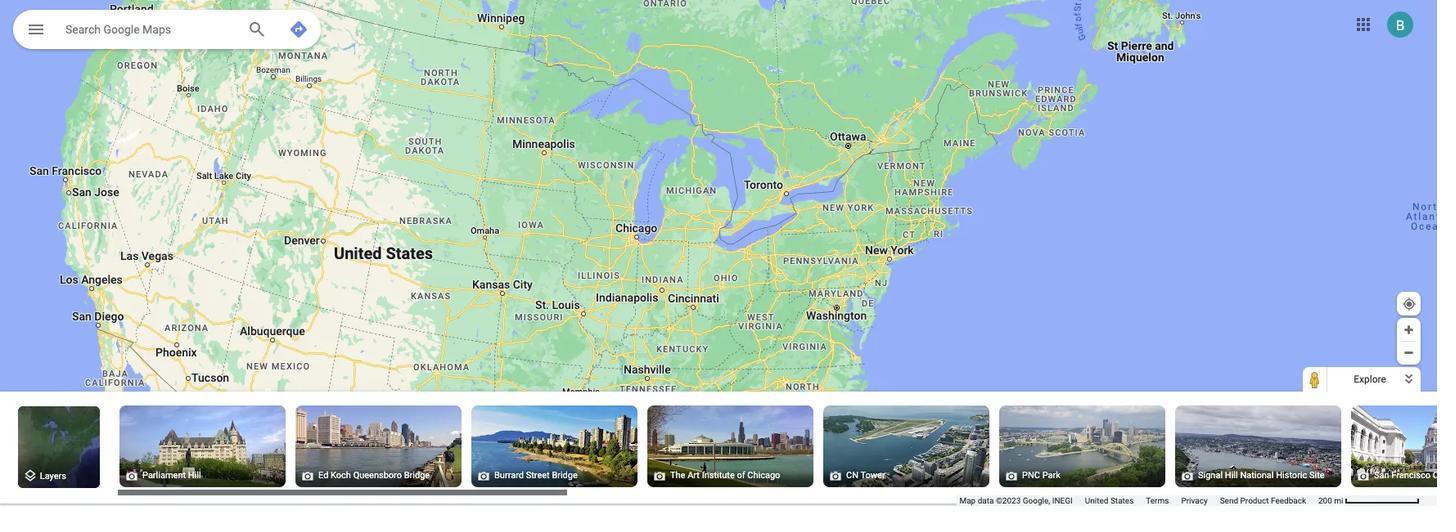 Task type: vqa. For each thing, say whether or not it's contained in the screenshot.
439's 2
no



Task type: locate. For each thing, give the bounding box(es) containing it.
1 bridge from the left
[[404, 471, 430, 481]]


[[26, 18, 46, 41]]

0 horizontal spatial hill
[[188, 471, 201, 481]]

inegi
[[1052, 497, 1073, 506]]

hill right parliament
[[188, 471, 201, 481]]

street
[[526, 471, 550, 481]]

historic
[[1276, 471, 1307, 481]]

Search Google Maps field
[[13, 10, 321, 49], [65, 19, 234, 38]]

signal hill national historic site
[[1198, 471, 1325, 481]]

200 mi
[[1318, 497, 1343, 506]]

park
[[1042, 471, 1060, 481]]

privacy
[[1181, 497, 1208, 506]]

explore button
[[1328, 367, 1421, 392]]

cn
[[846, 471, 858, 481]]

none search field containing 
[[13, 10, 321, 52]]

zoom out image
[[1403, 347, 1415, 359]]

c
[[1433, 471, 1437, 481]]

hill inside "button"
[[1225, 471, 1238, 481]]

none search field inside google maps element
[[13, 10, 321, 52]]

san
[[1374, 471, 1389, 481]]

200 mi button
[[1318, 497, 1420, 506]]

terms button
[[1146, 496, 1169, 507]]

hill inside button
[[188, 471, 201, 481]]

united states
[[1085, 497, 1134, 506]]

ed koch queensboro bridge
[[318, 471, 430, 481]]

footer inside google maps element
[[959, 496, 1318, 507]]

bridge right queensboro
[[404, 471, 430, 481]]

bridge right street
[[552, 471, 578, 481]]

 button
[[13, 10, 59, 52]]

chicago
[[747, 471, 780, 481]]

burrard street bridge button
[[349, 241, 759, 507]]

search google maps field containing search google maps
[[13, 10, 321, 49]]

map
[[959, 497, 976, 506]]

francisco
[[1391, 471, 1430, 481]]

1 horizontal spatial bridge
[[552, 471, 578, 481]]

google,
[[1023, 497, 1050, 506]]

burrard street bridge
[[494, 471, 578, 481]]

1 hill from the left
[[188, 471, 201, 481]]

google
[[103, 23, 140, 36]]

google maps element
[[0, 0, 1437, 507]]

cn tower button
[[701, 241, 1111, 507]]

feedback
[[1271, 497, 1306, 506]]

1 horizontal spatial hill
[[1225, 471, 1238, 481]]

parliament hill button
[[0, 241, 407, 507]]

footer
[[959, 496, 1318, 507]]

koch
[[331, 471, 351, 481]]

hill right 'signal'
[[1225, 471, 1238, 481]]

pnc park button
[[877, 241, 1286, 507]]

zoom in image
[[1403, 324, 1415, 336]]

0 horizontal spatial bridge
[[404, 471, 430, 481]]

united
[[1085, 497, 1108, 506]]

bridge
[[404, 471, 430, 481], [552, 471, 578, 481]]

united states button
[[1085, 496, 1134, 507]]

2 hill from the left
[[1225, 471, 1238, 481]]

search google maps
[[65, 23, 171, 36]]

send product feedback button
[[1220, 496, 1306, 507]]

hill
[[188, 471, 201, 481], [1225, 471, 1238, 481]]

product
[[1240, 497, 1269, 506]]

art
[[688, 471, 700, 481]]

None search field
[[13, 10, 321, 52]]

footer containing map data ©2023 google, inegi
[[959, 496, 1318, 507]]

search
[[65, 23, 101, 36]]

2 bridge from the left
[[552, 471, 578, 481]]

signal
[[1198, 471, 1223, 481]]



Task type: describe. For each thing, give the bounding box(es) containing it.
200
[[1318, 497, 1332, 506]]

institute
[[702, 471, 735, 481]]

of
[[737, 471, 745, 481]]

©2023
[[996, 497, 1021, 506]]

national
[[1240, 471, 1274, 481]]

the art institute of chicago button
[[525, 241, 935, 507]]

ed koch queensboro bridge button
[[173, 241, 583, 507]]

queensboro
[[353, 471, 402, 481]]

bridge inside burrard street bridge button
[[552, 471, 578, 481]]

layers
[[40, 472, 66, 482]]

maps
[[142, 23, 171, 36]]

show street view coverage image
[[1303, 367, 1327, 392]]

privacy button
[[1181, 496, 1208, 507]]

explore this area region
[[0, 241, 1437, 507]]

send product feedback
[[1220, 497, 1306, 506]]

pnc park
[[1022, 471, 1060, 481]]

parliament
[[142, 471, 186, 481]]

hill for signal
[[1225, 471, 1238, 481]]

cn tower
[[846, 471, 885, 481]]

show your location image
[[1402, 297, 1417, 312]]

burrard
[[494, 471, 524, 481]]

send
[[1220, 497, 1238, 506]]

explore
[[1354, 374, 1386, 385]]

the art institute of chicago
[[670, 471, 780, 481]]

the
[[670, 471, 685, 481]]

tower
[[861, 471, 885, 481]]

states
[[1110, 497, 1134, 506]]

google account: brad klo  
(klobrad84@gmail.com) image
[[1387, 11, 1413, 37]]

data
[[978, 497, 994, 506]]

signal hill national historic site button
[[1053, 241, 1437, 507]]

ed
[[318, 471, 328, 481]]

mi
[[1334, 497, 1343, 506]]

san francisco c button
[[1229, 241, 1437, 507]]

map data ©2023 google, inegi
[[959, 497, 1073, 506]]

san francisco c
[[1374, 471, 1437, 481]]

bridge inside ed koch queensboro bridge button
[[404, 471, 430, 481]]

hill for parliament
[[188, 471, 201, 481]]

terms
[[1146, 497, 1169, 506]]

pnc
[[1022, 471, 1040, 481]]

site
[[1309, 471, 1325, 481]]

parliament hill
[[142, 471, 201, 481]]



